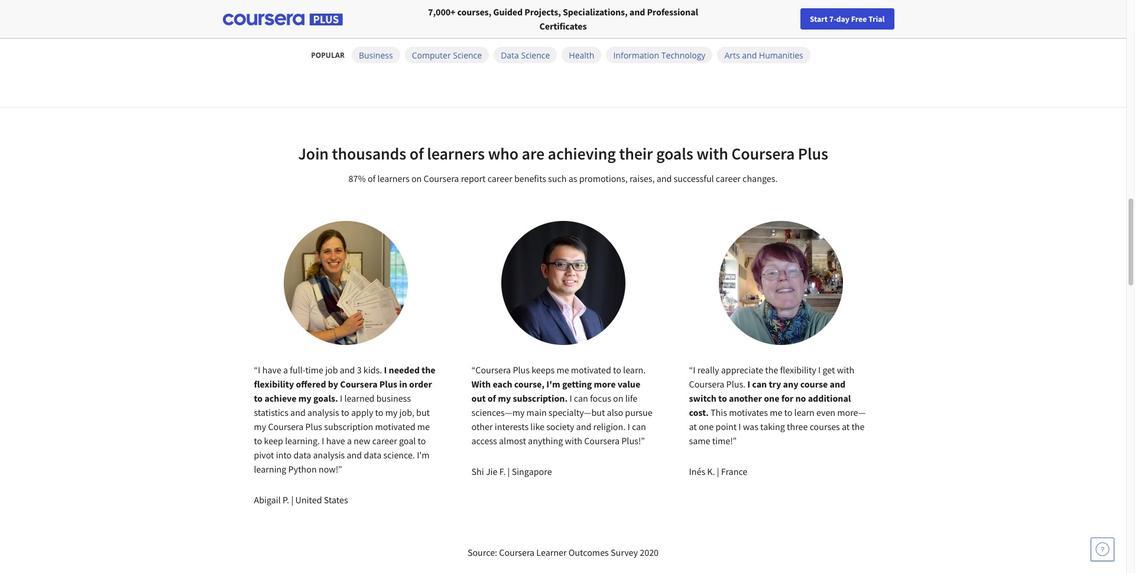 Task type: describe. For each thing, give the bounding box(es) containing it.
a inside i learned business statistics and analysis to apply to my job, but my coursera plus subscription motivated me to keep learning. i have a new career goal to pivot into data analysis and data science. i'm learning python now!
[[347, 435, 352, 447]]

pursue
[[625, 407, 653, 419]]

arts and humanities button
[[717, 47, 810, 63]]

new
[[354, 435, 370, 447]]

inés
[[689, 466, 705, 478]]

needed
[[389, 364, 420, 376]]

and inside "i can focus on life sciences—my main specialty—but also pursue other interests like society and religion. i can access almost anything with coursera plus!"
[[576, 421, 591, 433]]

me inside 'coursera plus keeps me motivated to learn. with each course, i'm getting more value out of my subscription.'
[[557, 364, 569, 376]]

try
[[769, 378, 781, 390]]

find your new career
[[840, 14, 914, 24]]

with
[[472, 378, 491, 390]]

inés k. | france
[[689, 466, 747, 478]]

career
[[891, 14, 914, 24]]

new
[[874, 14, 890, 24]]

plus!
[[622, 435, 641, 447]]

i inside i can try any course and switch to another one for no additional cost.
[[748, 378, 750, 390]]

apply
[[351, 407, 373, 419]]

health button
[[562, 47, 602, 63]]

flexibility inside i needed the flexibility offered by coursera plus in order to achieve my goals.
[[254, 378, 294, 390]]

their
[[619, 143, 653, 164]]

2020
[[640, 547, 659, 559]]

motivated inside i learned business statistics and analysis to apply to my job, but my coursera plus subscription motivated me to keep learning. i have a new career goal to pivot into data analysis and data science. i'm learning python now!
[[375, 421, 415, 433]]

to up pivot
[[254, 435, 262, 447]]

my down statistics
[[254, 421, 266, 433]]

i up specialty—but at the bottom of the page
[[570, 393, 572, 404]]

coursera inside i learned business statistics and analysis to apply to my job, but my coursera plus subscription motivated me to keep learning. i have a new career goal to pivot into data analysis and data science. i'm learning python now!
[[268, 421, 303, 433]]

coursera right 'source:'
[[499, 547, 535, 559]]

religion.
[[593, 421, 626, 433]]

society
[[546, 421, 574, 433]]

i have a full-time job and 3 kids.
[[258, 364, 384, 376]]

offered
[[296, 378, 326, 390]]

87% of learners on coursera report career benefits such as promotions, raises, and successful career changes.
[[349, 173, 778, 184]]

projects,
[[525, 6, 561, 18]]

sciences—my
[[472, 407, 525, 419]]

thousands
[[332, 143, 406, 164]]

1 vertical spatial of
[[368, 173, 376, 184]]

one inside i can try any course and switch to another one for no additional cost.
[[764, 393, 780, 404]]

computer science
[[412, 49, 482, 61]]

interests
[[495, 421, 529, 433]]

keeps
[[532, 364, 555, 376]]

and inside 7,000+ courses, guided projects, specializations, and professional certificates
[[630, 6, 645, 18]]

| for this motivates me to learn even more— at one point i was taking three courses at the same time!
[[717, 466, 719, 478]]

2 at from the left
[[842, 421, 850, 433]]

and right "raises,"
[[657, 173, 672, 184]]

anything
[[528, 435, 563, 447]]

i needed the flexibility offered by coursera plus in order to achieve my goals.
[[254, 364, 436, 404]]

states
[[324, 494, 348, 506]]

more
[[594, 378, 616, 390]]

into
[[276, 449, 292, 461]]

learner image inés k. image
[[719, 221, 843, 345]]

i left get
[[818, 364, 821, 376]]

business
[[376, 393, 411, 404]]

2 horizontal spatial career
[[716, 173, 741, 184]]

certificates
[[540, 20, 587, 32]]

guided
[[493, 6, 523, 18]]

humanities
[[759, 49, 803, 61]]

your
[[857, 14, 873, 24]]

time
[[305, 364, 323, 376]]

information
[[613, 49, 659, 61]]

value
[[618, 378, 640, 390]]

data science
[[501, 49, 550, 61]]

can for try
[[752, 378, 767, 390]]

course,
[[514, 378, 545, 390]]

specialty—but
[[549, 407, 605, 419]]

computer
[[412, 49, 451, 61]]

computer science button
[[405, 47, 489, 63]]

no
[[795, 393, 806, 404]]

arts
[[725, 49, 740, 61]]

my down business
[[385, 407, 398, 419]]

statistics
[[254, 407, 288, 419]]

like
[[531, 421, 545, 433]]

join thousands of learners who are achieving their goals with coursera plus
[[298, 143, 828, 164]]

help center image
[[1096, 543, 1110, 557]]

coursera up changes.
[[732, 143, 795, 164]]

shi
[[472, 466, 484, 478]]

| for i learned business statistics and analysis to apply to my job, but my coursera plus subscription motivated me to keep learning. i have a new career goal to pivot into data analysis and data science. i'm learning python now!
[[291, 494, 293, 506]]

career inside i learned business statistics and analysis to apply to my job, but my coursera plus subscription motivated me to keep learning. i have a new career goal to pivot into data analysis and data science. i'm learning python now!
[[372, 435, 397, 447]]

courses,
[[457, 6, 491, 18]]

i can focus on life sciences—my main specialty—but also pursue other interests like society and religion. i can access almost anything with coursera plus!
[[472, 393, 653, 447]]

information technology button
[[606, 47, 713, 63]]

trial
[[869, 14, 885, 24]]

life
[[625, 393, 637, 404]]

out
[[472, 393, 486, 404]]

achieve
[[265, 393, 297, 404]]

2 vertical spatial can
[[632, 421, 646, 433]]

1 data from the left
[[294, 449, 311, 461]]

taking
[[760, 421, 785, 433]]

raises,
[[630, 173, 655, 184]]

have inside i learned business statistics and analysis to apply to my job, but my coursera plus subscription motivated me to keep learning. i have a new career goal to pivot into data analysis and data science. i'm learning python now!
[[326, 435, 345, 447]]

was
[[743, 421, 758, 433]]

abigail p. | united states
[[254, 494, 348, 506]]

with inside "i can focus on life sciences—my main specialty—but also pursue other interests like society and religion. i can access almost anything with coursera plus!"
[[565, 435, 582, 447]]

0 vertical spatial have
[[262, 364, 281, 376]]

i inside this motivates me to learn even more— at one point i was taking three courses at the same time!
[[739, 421, 741, 433]]

cost.
[[689, 407, 709, 419]]

more—
[[837, 407, 866, 419]]

survey
[[611, 547, 638, 559]]

with inside i really appreciate the flexibility i get with coursera plus.
[[837, 364, 854, 376]]

7-
[[829, 14, 836, 24]]

outcomes
[[569, 547, 609, 559]]

learning
[[254, 464, 286, 475]]

1 horizontal spatial learners
[[427, 143, 485, 164]]

learner image abigail p. image
[[283, 221, 408, 345]]

by
[[328, 378, 338, 390]]

1 horizontal spatial career
[[488, 173, 512, 184]]

i inside i needed the flexibility offered by coursera plus in order to achieve my goals.
[[384, 364, 387, 376]]

access
[[472, 435, 497, 447]]

technology
[[661, 49, 706, 61]]

i left full-
[[258, 364, 260, 376]]

start 7-day free trial
[[810, 14, 885, 24]]

professional
[[647, 6, 698, 18]]

main
[[527, 407, 547, 419]]

switch
[[689, 393, 717, 404]]

0 horizontal spatial learners
[[377, 173, 410, 184]]

1 vertical spatial analysis
[[313, 449, 345, 461]]

and left 3
[[340, 364, 355, 376]]

1 at from the left
[[689, 421, 697, 433]]

0 vertical spatial a
[[283, 364, 288, 376]]

goal
[[399, 435, 416, 447]]



Task type: locate. For each thing, give the bounding box(es) containing it.
i learned business statistics and analysis to apply to my job, but my coursera plus subscription motivated me to keep learning. i have a new career goal to pivot into data analysis and data science. i'm learning python now!
[[254, 393, 430, 475]]

0 vertical spatial can
[[752, 378, 767, 390]]

1 horizontal spatial i'm
[[547, 378, 560, 390]]

have down subscription
[[326, 435, 345, 447]]

time!
[[712, 435, 733, 447]]

plus inside 'coursera plus keeps me motivated to learn. with each course, i'm getting more value out of my subscription.'
[[513, 364, 530, 376]]

2 vertical spatial me
[[417, 421, 430, 433]]

learn
[[794, 407, 815, 419]]

get
[[823, 364, 835, 376]]

i up plus!
[[628, 421, 630, 433]]

data science button
[[494, 47, 557, 63]]

and down achieve
[[290, 407, 306, 419]]

goals
[[656, 143, 693, 164]]

1 horizontal spatial can
[[632, 421, 646, 433]]

coursera down 'religion.'
[[584, 435, 620, 447]]

job
[[325, 364, 338, 376]]

2 horizontal spatial with
[[837, 364, 854, 376]]

singapore
[[512, 466, 552, 478]]

career down who
[[488, 173, 512, 184]]

who
[[488, 143, 519, 164]]

0 horizontal spatial with
[[565, 435, 582, 447]]

analysis
[[307, 407, 339, 419], [313, 449, 345, 461]]

and left professional
[[630, 6, 645, 18]]

this
[[711, 407, 727, 419]]

flexibility inside i really appreciate the flexibility i get with coursera plus.
[[780, 364, 816, 376]]

science right the computer
[[453, 49, 482, 61]]

the down more—
[[852, 421, 865, 433]]

i can try any course and switch to another one for no additional cost.
[[689, 378, 851, 419]]

2 horizontal spatial of
[[488, 393, 496, 404]]

another
[[729, 393, 762, 404]]

start 7-day free trial button
[[800, 8, 894, 30]]

to down for
[[784, 407, 793, 419]]

other
[[472, 421, 493, 433]]

| right p.
[[291, 494, 293, 506]]

1 horizontal spatial a
[[347, 435, 352, 447]]

1 vertical spatial flexibility
[[254, 378, 294, 390]]

k.
[[707, 466, 715, 478]]

but
[[416, 407, 430, 419]]

have
[[262, 364, 281, 376], [326, 435, 345, 447]]

data down new
[[364, 449, 382, 461]]

0 horizontal spatial me
[[417, 421, 430, 433]]

pivot
[[254, 449, 274, 461]]

my inside 'coursera plus keeps me motivated to learn. with each course, i'm getting more value out of my subscription.'
[[498, 393, 511, 404]]

analysis down goals.
[[307, 407, 339, 419]]

on left report
[[411, 173, 422, 184]]

successful
[[674, 173, 714, 184]]

and right "arts"
[[742, 49, 757, 61]]

can down 'pursue'
[[632, 421, 646, 433]]

0 vertical spatial on
[[411, 173, 422, 184]]

promotions,
[[579, 173, 628, 184]]

1 vertical spatial one
[[699, 421, 714, 433]]

me inside this motivates me to learn even more— at one point i was taking three courses at the same time!
[[770, 407, 782, 419]]

i'm right science.
[[417, 449, 430, 461]]

i really appreciate the flexibility i get with coursera plus.
[[689, 364, 854, 390]]

0 horizontal spatial data
[[294, 449, 311, 461]]

1 horizontal spatial with
[[697, 143, 728, 164]]

analysis up now!
[[313, 449, 345, 461]]

0 horizontal spatial |
[[291, 494, 293, 506]]

0 horizontal spatial motivated
[[375, 421, 415, 433]]

science.
[[383, 449, 415, 461]]

learners down thousands
[[377, 173, 410, 184]]

1 horizontal spatial of
[[410, 143, 424, 164]]

with down the society
[[565, 435, 582, 447]]

as
[[569, 173, 577, 184]]

a left full-
[[283, 364, 288, 376]]

1 vertical spatial learners
[[377, 173, 410, 184]]

career left changes.
[[716, 173, 741, 184]]

0 vertical spatial analysis
[[307, 407, 339, 419]]

france
[[721, 466, 747, 478]]

the inside i needed the flexibility offered by coursera plus in order to achieve my goals.
[[422, 364, 436, 376]]

2 horizontal spatial the
[[852, 421, 865, 433]]

data
[[501, 49, 519, 61]]

2 vertical spatial with
[[565, 435, 582, 447]]

me up the taking
[[770, 407, 782, 419]]

business
[[359, 49, 393, 61]]

to inside this motivates me to learn even more— at one point i was taking three courses at the same time!
[[784, 407, 793, 419]]

1 vertical spatial i'm
[[417, 449, 430, 461]]

0 vertical spatial with
[[697, 143, 728, 164]]

coursera plus image
[[223, 14, 343, 25]]

of right out
[[488, 393, 496, 404]]

point
[[716, 421, 737, 433]]

1 horizontal spatial |
[[508, 466, 510, 478]]

1 horizontal spatial me
[[557, 364, 569, 376]]

p.
[[283, 494, 289, 506]]

a
[[283, 364, 288, 376], [347, 435, 352, 447]]

me down but
[[417, 421, 430, 433]]

2 horizontal spatial |
[[717, 466, 719, 478]]

0 vertical spatial learners
[[427, 143, 485, 164]]

flexibility up any
[[780, 364, 816, 376]]

of right thousands
[[410, 143, 424, 164]]

i right goals.
[[340, 393, 343, 404]]

0 horizontal spatial the
[[422, 364, 436, 376]]

i left was
[[739, 421, 741, 433]]

data
[[294, 449, 311, 461], [364, 449, 382, 461]]

with up successful
[[697, 143, 728, 164]]

learners up report
[[427, 143, 485, 164]]

the
[[422, 364, 436, 376], [765, 364, 778, 376], [852, 421, 865, 433]]

my
[[298, 393, 311, 404], [498, 393, 511, 404], [385, 407, 398, 419], [254, 421, 266, 433]]

i right the learning.
[[322, 435, 324, 447]]

have left full-
[[262, 364, 281, 376]]

|
[[508, 466, 510, 478], [717, 466, 719, 478], [291, 494, 293, 506]]

me right keeps
[[557, 364, 569, 376]]

1 horizontal spatial motivated
[[571, 364, 611, 376]]

source:
[[468, 547, 497, 559]]

learner image shi jie f. image
[[501, 221, 625, 345]]

1 horizontal spatial flexibility
[[780, 364, 816, 376]]

0 horizontal spatial a
[[283, 364, 288, 376]]

i'm down keeps
[[547, 378, 560, 390]]

coursera down 3
[[340, 378, 378, 390]]

1 horizontal spatial at
[[842, 421, 850, 433]]

find your new career link
[[834, 12, 920, 27]]

0 vertical spatial i'm
[[547, 378, 560, 390]]

science for computer science
[[453, 49, 482, 61]]

almost
[[499, 435, 526, 447]]

to right apply
[[375, 407, 383, 419]]

flexibility
[[780, 364, 816, 376], [254, 378, 294, 390]]

0 horizontal spatial can
[[574, 393, 588, 404]]

1 horizontal spatial data
[[364, 449, 382, 461]]

i'm inside 'coursera plus keeps me motivated to learn. with each course, i'm getting more value out of my subscription.'
[[547, 378, 560, 390]]

1 vertical spatial with
[[837, 364, 854, 376]]

0 horizontal spatial at
[[689, 421, 697, 433]]

e.g. Machine Learning text field
[[337, 11, 765, 34]]

me inside i learned business statistics and analysis to apply to my job, but my coursera plus subscription motivated me to keep learning. i have a new career goal to pivot into data analysis and data science. i'm learning python now!
[[417, 421, 430, 433]]

at down more—
[[842, 421, 850, 433]]

0 horizontal spatial i'm
[[417, 449, 430, 461]]

the inside this motivates me to learn even more— at one point i was taking three courses at the same time!
[[852, 421, 865, 433]]

1 science from the left
[[453, 49, 482, 61]]

and up additional
[[830, 378, 846, 390]]

benefits
[[514, 173, 546, 184]]

can inside i can try any course and switch to another one for no additional cost.
[[752, 378, 767, 390]]

coursera inside "i can focus on life sciences—my main specialty—but also pursue other interests like society and religion. i can access almost anything with coursera plus!"
[[584, 435, 620, 447]]

motivated inside 'coursera plus keeps me motivated to learn. with each course, i'm getting more value out of my subscription.'
[[571, 364, 611, 376]]

even
[[816, 407, 835, 419]]

0 vertical spatial flexibility
[[780, 364, 816, 376]]

the up the try
[[765, 364, 778, 376]]

coursera left report
[[424, 173, 459, 184]]

1 horizontal spatial on
[[613, 393, 623, 404]]

a left new
[[347, 435, 352, 447]]

7,000+ courses, guided projects, specializations, and professional certificates
[[428, 6, 698, 32]]

science for data science
[[521, 49, 550, 61]]

plus inside i learned business statistics and analysis to apply to my job, but my coursera plus subscription motivated me to keep learning. i have a new career goal to pivot into data analysis and data science. i'm learning python now!
[[305, 421, 322, 433]]

on left life
[[613, 393, 623, 404]]

0 horizontal spatial flexibility
[[254, 378, 294, 390]]

subscription.
[[513, 393, 568, 404]]

0 horizontal spatial science
[[453, 49, 482, 61]]

of inside 'coursera plus keeps me motivated to learn. with each course, i'm getting more value out of my subscription.'
[[488, 393, 496, 404]]

my down each
[[498, 393, 511, 404]]

0 horizontal spatial one
[[699, 421, 714, 433]]

jie
[[486, 466, 497, 478]]

coursera down really
[[689, 378, 724, 390]]

learners
[[427, 143, 485, 164], [377, 173, 410, 184]]

0 vertical spatial motivated
[[571, 364, 611, 376]]

i right kids. on the left bottom of page
[[384, 364, 387, 376]]

my inside i needed the flexibility offered by coursera plus in order to achieve my goals.
[[298, 393, 311, 404]]

i
[[258, 364, 260, 376], [384, 364, 387, 376], [693, 364, 696, 376], [818, 364, 821, 376], [748, 378, 750, 390], [340, 393, 343, 404], [570, 393, 572, 404], [628, 421, 630, 433], [739, 421, 741, 433], [322, 435, 324, 447]]

i'm inside i learned business statistics and analysis to apply to my job, but my coursera plus subscription motivated me to keep learning. i have a new career goal to pivot into data analysis and data science. i'm learning python now!
[[417, 449, 430, 461]]

plus.
[[726, 378, 746, 390]]

and inside i can try any course and switch to another one for no additional cost.
[[830, 378, 846, 390]]

abigail
[[254, 494, 281, 506]]

0 vertical spatial me
[[557, 364, 569, 376]]

1 vertical spatial can
[[574, 393, 588, 404]]

| right f.
[[508, 466, 510, 478]]

my down offered
[[298, 393, 311, 404]]

i left really
[[693, 364, 696, 376]]

order
[[409, 378, 432, 390]]

2 vertical spatial of
[[488, 393, 496, 404]]

on for life
[[613, 393, 623, 404]]

0 horizontal spatial career
[[372, 435, 397, 447]]

science right data
[[521, 49, 550, 61]]

to inside 'coursera plus keeps me motivated to learn. with each course, i'm getting more value out of my subscription.'
[[613, 364, 621, 376]]

3
[[357, 364, 362, 376]]

1 horizontal spatial the
[[765, 364, 778, 376]]

0 horizontal spatial on
[[411, 173, 422, 184]]

None search field
[[163, 7, 446, 31]]

i right plus.
[[748, 378, 750, 390]]

report
[[461, 173, 486, 184]]

additional
[[808, 393, 851, 404]]

same
[[689, 435, 710, 447]]

on for coursera
[[411, 173, 422, 184]]

1 vertical spatial me
[[770, 407, 782, 419]]

shi jie f. | singapore
[[472, 466, 552, 478]]

1 horizontal spatial have
[[326, 435, 345, 447]]

1 horizontal spatial one
[[764, 393, 780, 404]]

0 vertical spatial one
[[764, 393, 780, 404]]

to up statistics
[[254, 393, 263, 404]]

coursera up keep
[[268, 421, 303, 433]]

2 science from the left
[[521, 49, 550, 61]]

and inside button
[[742, 49, 757, 61]]

achieving
[[548, 143, 616, 164]]

1 vertical spatial have
[[326, 435, 345, 447]]

to inside i needed the flexibility offered by coursera plus in order to achieve my goals.
[[254, 393, 263, 404]]

one up same
[[699, 421, 714, 433]]

i'm
[[547, 378, 560, 390], [417, 449, 430, 461]]

join
[[298, 143, 329, 164]]

in
[[399, 378, 407, 390]]

business button
[[352, 47, 400, 63]]

to up subscription
[[341, 407, 349, 419]]

to left learn.
[[613, 364, 621, 376]]

0 horizontal spatial of
[[368, 173, 376, 184]]

for
[[781, 393, 794, 404]]

on inside "i can focus on life sciences—my main specialty—but also pursue other interests like society and religion. i can access almost anything with coursera plus!"
[[613, 393, 623, 404]]

with right get
[[837, 364, 854, 376]]

any
[[783, 378, 798, 390]]

now!
[[319, 464, 338, 475]]

this motivates me to learn even more— at one point i was taking three courses at the same time!
[[689, 407, 866, 447]]

the up order
[[422, 364, 436, 376]]

motivated down job,
[[375, 421, 415, 433]]

the inside i really appreciate the flexibility i get with coursera plus.
[[765, 364, 778, 376]]

0 vertical spatial of
[[410, 143, 424, 164]]

find
[[840, 14, 855, 24]]

1 horizontal spatial science
[[521, 49, 550, 61]]

coursera up each
[[476, 364, 511, 376]]

science
[[453, 49, 482, 61], [521, 49, 550, 61]]

and
[[630, 6, 645, 18], [742, 49, 757, 61], [657, 173, 672, 184], [340, 364, 355, 376], [830, 378, 846, 390], [290, 407, 306, 419], [576, 421, 591, 433], [347, 449, 362, 461]]

one inside this motivates me to learn even more— at one point i was taking three courses at the same time!
[[699, 421, 714, 433]]

1 vertical spatial a
[[347, 435, 352, 447]]

1 vertical spatial motivated
[[375, 421, 415, 433]]

2 horizontal spatial me
[[770, 407, 782, 419]]

appreciate
[[721, 364, 763, 376]]

coursera plus keeps me motivated to learn. with each course, i'm getting more value out of my subscription.
[[472, 364, 646, 404]]

one down the try
[[764, 393, 780, 404]]

to up this
[[718, 393, 727, 404]]

at down "cost." on the right
[[689, 421, 697, 433]]

source: coursera learner outcomes survey 2020
[[468, 547, 659, 559]]

flexibility up achieve
[[254, 378, 294, 390]]

to right goal
[[418, 435, 426, 447]]

changes.
[[743, 173, 778, 184]]

1 vertical spatial on
[[613, 393, 623, 404]]

motivated
[[571, 364, 611, 376], [375, 421, 415, 433]]

coursera inside i really appreciate the flexibility i get with coursera plus.
[[689, 378, 724, 390]]

0 horizontal spatial have
[[262, 364, 281, 376]]

coursera inside 'coursera plus keeps me motivated to learn. with each course, i'm getting more value out of my subscription.'
[[476, 364, 511, 376]]

with
[[697, 143, 728, 164], [837, 364, 854, 376], [565, 435, 582, 447]]

popular
[[311, 50, 345, 60]]

and down new
[[347, 449, 362, 461]]

| right k. on the bottom right of the page
[[717, 466, 719, 478]]

and down specialty—but at the bottom of the page
[[576, 421, 591, 433]]

of right "87%"
[[368, 173, 376, 184]]

can down getting
[[574, 393, 588, 404]]

plus inside i needed the flexibility offered by coursera plus in order to achieve my goals.
[[379, 378, 397, 390]]

kids.
[[364, 364, 382, 376]]

to inside i can try any course and switch to another one for no additional cost.
[[718, 393, 727, 404]]

career up science.
[[372, 435, 397, 447]]

2 data from the left
[[364, 449, 382, 461]]

2 horizontal spatial can
[[752, 378, 767, 390]]

can left the try
[[752, 378, 767, 390]]

motivated up more
[[571, 364, 611, 376]]

can for focus
[[574, 393, 588, 404]]

data down the learning.
[[294, 449, 311, 461]]

coursera inside i needed the flexibility offered by coursera plus in order to achieve my goals.
[[340, 378, 378, 390]]



Task type: vqa. For each thing, say whether or not it's contained in the screenshot.


